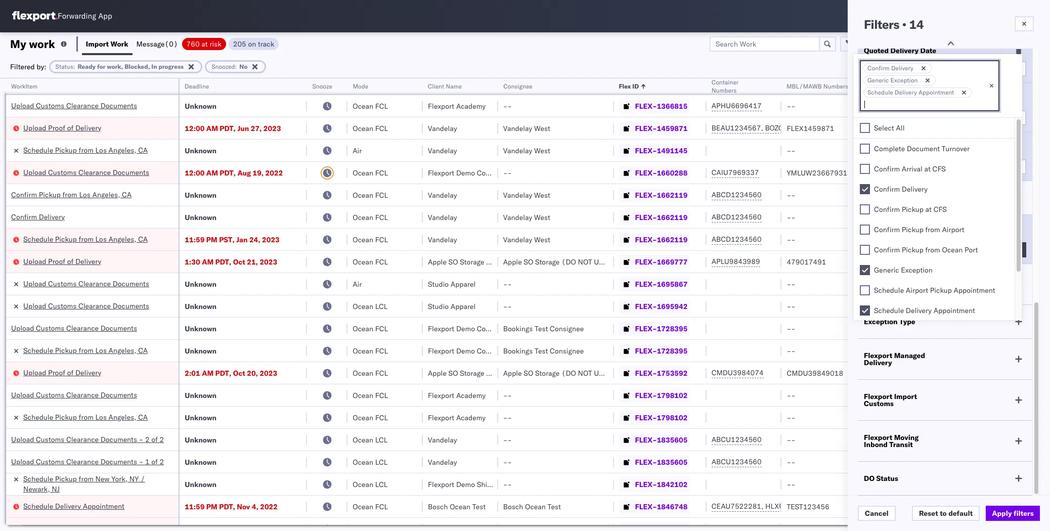 Task type: vqa. For each thing, say whether or not it's contained in the screenshot.
Jaehyung Choi - Test Destination Age's ABCD1234560
yes



Task type: locate. For each thing, give the bounding box(es) containing it.
2023 for 2:01 am pdt, oct 20, 2023
[[260, 369, 277, 378]]

schedule delivery appointment down the weeks
[[868, 89, 954, 96]]

in
[[151, 62, 157, 70]]

2 upload proof of delivery button from the top
[[23, 256, 101, 267]]

0 vertical spatial nov
[[939, 113, 952, 122]]

appointment down port
[[954, 286, 996, 295]]

work inside import work button
[[111, 39, 128, 48]]

1 next from the top
[[875, 64, 891, 73]]

2 upload proof of delivery link from the top
[[23, 256, 101, 266]]

--
[[503, 101, 512, 111], [787, 101, 796, 111], [787, 146, 796, 155], [503, 168, 512, 177], [787, 191, 796, 200], [787, 213, 796, 222], [787, 235, 796, 244], [503, 280, 512, 289], [787, 280, 796, 289], [503, 302, 512, 311], [787, 302, 796, 311], [787, 324, 796, 333], [787, 346, 796, 355], [503, 391, 512, 400], [787, 391, 796, 400], [503, 413, 512, 422], [787, 413, 796, 422], [503, 435, 512, 445], [787, 435, 796, 445], [503, 458, 512, 467], [787, 458, 796, 467], [503, 480, 512, 489], [787, 480, 796, 489]]

2 resize handle column header from the left
[[295, 78, 307, 531]]

flex-1662119 for jaehyung choi - test destination age
[[635, 235, 688, 244]]

1 vertical spatial abcu1234560
[[712, 457, 762, 467]]

flex-1842102 button
[[619, 477, 690, 492], [619, 477, 690, 492]]

schedule pickup from los angeles, ca for 1st the 'schedule pickup from los angeles, ca' link from the bottom of the page
[[23, 413, 148, 422]]

customs inside 'button'
[[36, 435, 64, 444]]

flex-1753592
[[635, 369, 688, 378]]

3 flexport demo consignee from the top
[[428, 346, 511, 355]]

1 horizontal spatial arrival
[[902, 164, 923, 174]]

academy for upload customs clearance documents button for flex-1798102
[[456, 391, 486, 400]]

bosch
[[428, 502, 448, 511], [503, 502, 523, 511]]

1 vertical spatial 11:59
[[185, 502, 205, 511]]

airport up jaehyung
[[942, 225, 965, 234]]

5 vandelay west from the top
[[503, 235, 551, 244]]

1 vertical spatial flex-1798102
[[635, 413, 688, 422]]

2 vertical spatial flexport academy
[[428, 413, 486, 422]]

1 vertical spatial abcd1234560
[[712, 213, 762, 222]]

next for next 2 weeks
[[875, 64, 891, 73]]

12:00 left aug
[[185, 168, 205, 177]]

1 ocean fcl from the top
[[353, 101, 388, 111]]

1 vertical spatial confirm delivery
[[874, 185, 928, 194]]

flex-1798102
[[635, 391, 688, 400], [635, 413, 688, 422]]

all
[[896, 123, 905, 133]]

pdt, for 19,
[[220, 168, 236, 177]]

am left aug
[[206, 168, 218, 177]]

: up workitem button at the left
[[73, 62, 75, 70]]

numbers down 'container'
[[712, 87, 737, 94]]

gaurav jawla for caiu7969337
[[932, 168, 974, 177]]

confirm
[[868, 64, 890, 72], [874, 164, 900, 174], [874, 185, 900, 194], [11, 190, 37, 199], [874, 205, 900, 214], [11, 212, 37, 221], [874, 225, 900, 234], [874, 245, 900, 255]]

pdt, left 4,
[[219, 502, 235, 511]]

4 west from the top
[[534, 213, 551, 222]]

deadline down the 760
[[185, 82, 209, 90]]

oct up the select
[[875, 113, 888, 122]]

2 gaurav jawla from the top
[[932, 168, 974, 177]]

schedule inside schedule pickup from new york, ny / newark, nj
[[23, 474, 53, 483]]

8 fcl from the top
[[375, 324, 388, 333]]

2 ocean fcl from the top
[[353, 124, 388, 133]]

1 horizontal spatial numbers
[[824, 82, 849, 90]]

resize handle column header for mbl/mawb numbers
[[915, 78, 927, 531]]

date up the next month
[[889, 144, 905, 153]]

flex-1695867 button
[[619, 277, 690, 291], [619, 277, 690, 291]]

customs inside ready for customs clearance
[[900, 276, 930, 285]]

status
[[55, 62, 73, 70], [877, 474, 899, 483]]

upload proof of delivery link for 1:30 am pdt, oct 21, 2023
[[23, 256, 101, 266]]

2 : from the left
[[235, 62, 237, 70]]

4 gaurav jawla from the top
[[932, 458, 974, 467]]

3 ocean lcl from the top
[[353, 458, 388, 467]]

2 vertical spatial flex-1662119
[[635, 235, 688, 244]]

flexport inside flexport moving inbond transit
[[864, 433, 893, 442]]

numbers inside button
[[824, 82, 849, 90]]

work
[[29, 37, 55, 51]]

3 upload proof of delivery from the top
[[23, 368, 101, 377]]

11:59 pm pdt, nov 4, 2022
[[185, 502, 278, 511]]

resize handle column header for consignee
[[602, 78, 614, 531]]

1 academy from the top
[[456, 101, 486, 111]]

appointment down schedule airport pickup appointment
[[934, 306, 975, 315]]

work left item
[[864, 227, 882, 236]]

0 vertical spatial oct
[[875, 113, 888, 122]]

pdt, for 21,
[[215, 257, 231, 266]]

date
[[921, 46, 937, 55], [889, 144, 905, 153]]

apply filters button
[[986, 506, 1040, 521]]

status right do
[[877, 474, 899, 483]]

filters • 14
[[864, 17, 924, 32]]

exception up flexport managed delivery at the bottom of the page
[[864, 317, 898, 326]]

0 vertical spatial upload proof of delivery button
[[23, 123, 101, 134]]

1 vertical spatial next
[[875, 162, 891, 172]]

2 1835605 from the top
[[657, 458, 688, 467]]

am for 1:30 am pdt, oct 21, 2023
[[202, 257, 214, 266]]

pm left 4,
[[206, 502, 217, 511]]

upload proof of delivery link for 12:00 am pdt, jun 27, 2023
[[23, 123, 101, 133]]

1 horizontal spatial status
[[877, 474, 899, 483]]

pickup inside schedule pickup from new york, ny / newark, nj
[[55, 474, 77, 483]]

5 west from the top
[[534, 235, 551, 244]]

0 vertical spatial apparel
[[451, 280, 476, 289]]

0 vertical spatial flex-1835605
[[635, 435, 688, 445]]

0 horizontal spatial bosch ocean test
[[428, 502, 486, 511]]

0 vertical spatial flexport academy
[[428, 101, 486, 111]]

0 horizontal spatial airport
[[906, 286, 929, 295]]

5 jawla from the top
[[956, 502, 974, 511]]

flex-1662119 button
[[619, 188, 690, 202], [619, 188, 690, 202], [619, 210, 690, 224], [619, 210, 690, 224], [619, 232, 690, 247], [619, 232, 690, 247]]

import inside flexport import customs
[[894, 392, 917, 401]]

4 schedule pickup from los angeles, ca from the top
[[23, 413, 148, 422]]

2022 right 19,
[[265, 168, 283, 177]]

from inside schedule pickup from new york, ny / newark, nj
[[79, 474, 94, 483]]

operator down the next 2 weeks 'button'
[[932, 82, 956, 90]]

resize handle column header for mode
[[411, 78, 423, 531]]

gaurav for caiu7969337
[[932, 168, 955, 177]]

flex-1366815
[[635, 101, 688, 111]]

9 flex- from the top
[[635, 280, 657, 289]]

3 flex-1662119 from the top
[[635, 235, 688, 244]]

1 flex-1662119 from the top
[[635, 191, 688, 200]]

1491145
[[657, 146, 688, 155]]

am right 2:01
[[202, 369, 214, 378]]

pdt, down pst,
[[215, 257, 231, 266]]

newark,
[[23, 484, 50, 494]]

pm right 4:03 at top
[[983, 113, 994, 122]]

1 vertical spatial exception
[[901, 266, 933, 275]]

2 11:59 from the top
[[185, 502, 205, 511]]

0 vertical spatial airport
[[942, 225, 965, 234]]

of inside 'button'
[[151, 435, 158, 444]]

flex id button
[[614, 80, 697, 91]]

1 vertical spatial generic exception
[[874, 266, 933, 275]]

1 vertical spatial bookings test consignee
[[503, 346, 584, 355]]

1 horizontal spatial bosch
[[503, 502, 523, 511]]

0 horizontal spatial :
[[73, 62, 75, 70]]

pdt, for 20,
[[215, 369, 231, 378]]

generic up "for"
[[874, 266, 899, 275]]

1 vertical spatial flex-1728395
[[635, 346, 688, 355]]

jawla
[[956, 146, 974, 155], [956, 168, 974, 177], [956, 213, 974, 222], [956, 458, 974, 467], [956, 502, 974, 511]]

documents inside button
[[101, 457, 137, 466]]

2 1798102 from the top
[[657, 413, 688, 422]]

0 vertical spatial 1835605
[[657, 435, 688, 445]]

12:00 for 12:00 am pdt, jun 27, 2023
[[185, 124, 205, 133]]

schedule pickup from los angeles, ca for third the 'schedule pickup from los angeles, ca' link from the bottom of the page
[[23, 235, 148, 244]]

pm for flex-1662119
[[206, 235, 217, 244]]

1 horizontal spatial work
[[864, 227, 882, 236]]

flexport inside flexport import customs
[[864, 392, 893, 401]]

:
[[73, 62, 75, 70], [235, 62, 237, 70]]

3 abcd1234560 from the top
[[712, 235, 762, 244]]

7 resize handle column header from the left
[[695, 78, 707, 531]]

confirm delivery inside list box
[[874, 185, 928, 194]]

2 vertical spatial 1662119
[[657, 235, 688, 244]]

batch action button
[[978, 36, 1044, 51]]

12:00 left jun at the left of the page
[[185, 124, 205, 133]]

1835605 for upload customs clearance documents - 1 of 2
[[657, 458, 688, 467]]

generic exception down "next 2 weeks"
[[868, 76, 918, 84]]

schedule for second the 'schedule pickup from los angeles, ca' link from the bottom
[[23, 346, 53, 355]]

(do
[[486, 257, 501, 266], [562, 257, 576, 266], [486, 369, 501, 378], [562, 369, 576, 378]]

1 vertical spatial studio apparel
[[428, 302, 476, 311]]

schedule delivery appointment down schedule airport pickup appointment
[[874, 306, 975, 315]]

status right the 'by:'
[[55, 62, 73, 70]]

schedule delivery appointment
[[868, 89, 954, 96], [874, 306, 975, 315], [23, 502, 124, 511]]

2 vertical spatial flexport demo consignee
[[428, 346, 511, 355]]

studio apparel for air
[[428, 280, 476, 289]]

upload customs clearance documents - 1 of 2 button
[[11, 457, 164, 468]]

2 vertical spatial upload proof of delivery button
[[23, 368, 101, 379]]

schedule for schedule delivery appointment link
[[23, 502, 53, 511]]

1 vertical spatial at
[[925, 164, 931, 174]]

type up managed
[[900, 317, 916, 326]]

0 horizontal spatial arrival
[[864, 144, 887, 153]]

confirm pickup from los angeles, ca
[[11, 190, 132, 199]]

nov left 4,
[[237, 502, 250, 511]]

type right item
[[901, 227, 917, 236]]

3:00
[[902, 113, 917, 122]]

7 unknown from the top
[[185, 324, 217, 333]]

2 jawla from the top
[[956, 168, 974, 177]]

customs inside flexport import customs
[[864, 399, 894, 408]]

0 vertical spatial flex-1728395
[[635, 324, 688, 333]]

gaurav for ceau7522281, hlxu6269489, hlxu8034992
[[932, 502, 955, 511]]

1 bookings from the top
[[503, 324, 533, 333]]

0 vertical spatial generic
[[868, 76, 889, 84]]

1 upload proof of delivery link from the top
[[23, 123, 101, 133]]

0 vertical spatial 11:59
[[185, 235, 205, 244]]

–
[[932, 113, 937, 122]]

ny
[[129, 474, 139, 483]]

0 horizontal spatial date
[[889, 144, 905, 153]]

vandelay west
[[503, 124, 551, 133], [503, 146, 551, 155], [503, 191, 551, 200], [503, 213, 551, 222], [503, 235, 551, 244]]

upload customs clearance documents - 1 of 2
[[11, 457, 164, 466]]

cfs for confirm pickup at cfs
[[934, 205, 947, 214]]

1 vertical spatial flexport demo consignee
[[428, 324, 511, 333]]

2023 right 21,
[[260, 257, 277, 266]]

1366815
[[657, 101, 688, 111]]

numbers inside container numbers
[[712, 87, 737, 94]]

0 vertical spatial studio
[[428, 280, 449, 289]]

omkar savant
[[932, 101, 977, 111]]

oct 26, 3:00 am – nov 25, 4:03 pm button
[[864, 110, 1027, 125]]

0 vertical spatial abcd1234560
[[712, 190, 762, 199]]

- inside upload customs clearance documents - 2 of 2 link
[[139, 435, 143, 444]]

6 unknown from the top
[[185, 302, 217, 311]]

1 jawla from the top
[[956, 146, 974, 155]]

3 west from the top
[[534, 191, 551, 200]]

3 ocean fcl from the top
[[353, 168, 388, 177]]

airport down confirm pickup from ocean port
[[906, 286, 929, 295]]

at down document
[[925, 164, 931, 174]]

oct left 21,
[[233, 257, 245, 266]]

clearance inside 'button'
[[66, 435, 99, 444]]

1728395 down 1695942
[[657, 324, 688, 333]]

ca inside button
[[138, 235, 148, 244]]

numbers right mbl/mawb at the right top
[[824, 82, 849, 90]]

None checkbox
[[860, 123, 870, 133], [860, 144, 870, 154], [860, 184, 870, 194], [860, 225, 870, 235], [860, 245, 870, 255], [860, 285, 870, 295], [860, 306, 870, 316], [860, 123, 870, 133], [860, 144, 870, 154], [860, 184, 870, 194], [860, 225, 870, 235], [860, 245, 870, 255], [860, 285, 870, 295], [860, 306, 870, 316]]

am left jun at the left of the page
[[206, 124, 218, 133]]

0 vertical spatial arrival
[[864, 144, 887, 153]]

jawla for caiu7969337
[[956, 168, 974, 177]]

demo
[[456, 168, 475, 177], [456, 324, 475, 333], [456, 346, 475, 355], [456, 480, 475, 489]]

9 resize handle column header from the left
[[915, 78, 927, 531]]

2023 right 27,
[[264, 124, 281, 133]]

/
[[141, 474, 145, 483]]

: left no
[[235, 62, 237, 70]]

upload customs clearance documents - 2 of 2 link
[[11, 434, 164, 445]]

resize handle column header
[[167, 78, 179, 531], [295, 78, 307, 531], [336, 78, 348, 531], [411, 78, 423, 531], [486, 78, 498, 531], [602, 78, 614, 531], [695, 78, 707, 531], [770, 78, 782, 531], [915, 78, 927, 531], [990, 78, 1002, 531], [1025, 78, 1037, 531]]

2 vertical spatial academy
[[456, 413, 486, 422]]

13 flex- from the top
[[635, 369, 657, 378]]

0 vertical spatial generic exception
[[868, 76, 918, 84]]

1 gaurav jawla from the top
[[932, 146, 974, 155]]

generic
[[868, 76, 889, 84], [874, 266, 899, 275]]

0 horizontal spatial import
[[86, 39, 109, 48]]

1 vertical spatial apparel
[[451, 302, 476, 311]]

0 vertical spatial proof
[[48, 123, 65, 132]]

2023 right the 24,
[[262, 235, 280, 244]]

13 fcl from the top
[[375, 502, 388, 511]]

2 bookings from the top
[[503, 346, 533, 355]]

0 vertical spatial import
[[86, 39, 109, 48]]

ocean inside list box
[[942, 245, 963, 255]]

los
[[95, 145, 107, 155], [79, 190, 90, 199], [95, 235, 107, 244], [95, 346, 107, 355], [95, 413, 107, 422]]

flexport. image
[[12, 11, 58, 21]]

ca inside button
[[122, 190, 132, 199]]

flex-1491145
[[635, 146, 688, 155]]

6 resize handle column header from the left
[[602, 78, 614, 531]]

generic exception inside list box
[[874, 266, 933, 275]]

1 1662119 from the top
[[657, 191, 688, 200]]

1 vertical spatial date
[[889, 144, 905, 153]]

None text field
[[864, 100, 874, 109]]

flex-1835605 for upload customs clearance documents - 1 of 2
[[635, 458, 688, 467]]

next down arrival date
[[875, 162, 891, 172]]

2 demo from the top
[[456, 324, 475, 333]]

flex-1366815 button
[[619, 99, 690, 113], [619, 99, 690, 113]]

mode
[[353, 82, 368, 90]]

next inside next month button
[[875, 162, 891, 172]]

generic down "next 2 weeks"
[[868, 76, 889, 84]]

1 vertical spatial 1835605
[[657, 458, 688, 467]]

2 flexport academy from the top
[[428, 391, 486, 400]]

of for upload proof of delivery button for 1:30 am pdt, oct 21, 2023
[[67, 257, 74, 266]]

upload customs clearance documents button for flex-1798102
[[11, 390, 137, 401]]

1 upload proof of delivery from the top
[[23, 123, 101, 132]]

cancel button
[[858, 506, 896, 521]]

documents inside 'button'
[[101, 435, 137, 444]]

1 vertical spatial type
[[900, 317, 916, 326]]

lcl
[[375, 302, 388, 311], [375, 435, 388, 445], [375, 458, 388, 467], [375, 480, 388, 489]]

2
[[893, 64, 898, 73], [145, 435, 150, 444], [160, 435, 164, 444], [160, 457, 164, 466]]

1 vertical spatial schedule delivery appointment
[[874, 306, 975, 315]]

1 vertical spatial generic
[[874, 266, 899, 275]]

10 ocean fcl from the top
[[353, 369, 388, 378]]

ca for third the 'schedule pickup from los angeles, ca' link from the bottom of the page
[[138, 235, 148, 244]]

1:30 am pdt, oct 21, 2023
[[185, 257, 277, 266]]

gaurav for abcu1234560
[[932, 458, 955, 467]]

1 air from the top
[[353, 146, 362, 155]]

upload proof of delivery button for 1:30 am pdt, oct 21, 2023
[[23, 256, 101, 267]]

appointment
[[919, 89, 954, 96], [954, 286, 996, 295], [934, 306, 975, 315], [83, 502, 124, 511]]

oct left 20,
[[233, 369, 245, 378]]

0 horizontal spatial numbers
[[712, 87, 737, 94]]

1 vertical spatial pm
[[206, 235, 217, 244]]

1 vertical spatial import
[[894, 392, 917, 401]]

2023 for 12:00 am pdt, jun 27, 2023
[[264, 124, 281, 133]]

0 vertical spatial date
[[921, 46, 937, 55]]

deadline button
[[180, 80, 297, 91]]

1842102
[[657, 480, 688, 489]]

pdt, left 20,
[[215, 369, 231, 378]]

document
[[907, 144, 940, 153]]

studio apparel
[[428, 280, 476, 289], [428, 302, 476, 311]]

jawla for abcd1234560
[[956, 213, 974, 222]]

arrival down 'complete document turnover' at right
[[902, 164, 923, 174]]

2 inside button
[[160, 457, 164, 466]]

1 vertical spatial deadline
[[864, 95, 894, 104]]

ca for confirm pickup from los angeles, ca link
[[122, 190, 132, 199]]

from
[[79, 145, 94, 155], [62, 190, 77, 199], [926, 225, 941, 234], [79, 235, 94, 244], [926, 245, 941, 255], [79, 346, 94, 355], [79, 413, 94, 422], [79, 474, 94, 483]]

0 vertical spatial flex-1798102
[[635, 391, 688, 400]]

destination
[[1002, 235, 1039, 244]]

2 vertical spatial exception
[[864, 317, 898, 326]]

ready left "for"
[[864, 276, 885, 285]]

upload inside 'button'
[[11, 435, 34, 444]]

confirm inside confirm pickup from los angeles, ca link
[[11, 190, 37, 199]]

next inside 'button'
[[875, 64, 891, 73]]

1 vertical spatial 12:00
[[185, 168, 205, 177]]

0 vertical spatial flex-1662119
[[635, 191, 688, 200]]

next for next month
[[875, 162, 891, 172]]

oct 26, 3:00 am – nov 25, 4:03 pm
[[875, 113, 994, 122]]

confirm delivery down confirm pickup from los angeles, ca button
[[11, 212, 65, 221]]

hlxu6269489,
[[766, 502, 817, 511]]

2 inside 'button'
[[893, 64, 898, 73]]

jawla for abcu1234560
[[956, 458, 974, 467]]

2 flex-1728395 from the top
[[635, 346, 688, 355]]

2022 right 4,
[[260, 502, 278, 511]]

studio
[[428, 280, 449, 289], [428, 302, 449, 311]]

flex-1728395 down flex-1695942
[[635, 324, 688, 333]]

1 horizontal spatial bosch ocean test
[[503, 502, 561, 511]]

caiu7969337
[[712, 168, 759, 177]]

pdt, left aug
[[220, 168, 236, 177]]

1 vertical spatial upload proof of delivery link
[[23, 256, 101, 266]]

deadline up 26,
[[864, 95, 894, 104]]

1728395 up 1753592
[[657, 346, 688, 355]]

upload customs clearance documents button
[[11, 100, 137, 112], [23, 167, 149, 178], [11, 323, 137, 334], [11, 390, 137, 401]]

3 schedule pickup from los angeles, ca from the top
[[23, 346, 148, 355]]

next
[[875, 64, 891, 73], [875, 162, 891, 172]]

flex-1660288 button
[[619, 166, 690, 180], [619, 166, 690, 180]]

apparel
[[451, 280, 476, 289], [451, 302, 476, 311]]

1 1798102 from the top
[[657, 391, 688, 400]]

upload customs clearance documents button for flex-1366815
[[11, 100, 137, 112]]

storage
[[460, 257, 484, 266], [535, 257, 560, 266], [460, 369, 484, 378], [535, 369, 560, 378]]

2 ocean lcl from the top
[[353, 435, 388, 445]]

1 vertical spatial air
[[353, 280, 362, 289]]

1 vertical spatial 1798102
[[657, 413, 688, 422]]

2 vertical spatial pm
[[206, 502, 217, 511]]

apply
[[992, 509, 1012, 518]]

upload customs clearance documents button for flex-1728395
[[11, 323, 137, 334]]

angeles, inside button
[[92, 190, 120, 199]]

pm left pst,
[[206, 235, 217, 244]]

1 : from the left
[[73, 62, 75, 70]]

0 horizontal spatial status
[[55, 62, 73, 70]]

ready left for
[[78, 62, 96, 70]]

14
[[909, 17, 924, 32]]

omkar
[[932, 101, 953, 111]]

select all
[[874, 123, 905, 133]]

abcd1234560 for jaehyung choi - test destination age
[[712, 235, 762, 244]]

1 schedule pickup from los angeles, ca from the top
[[23, 145, 148, 155]]

1 vertical spatial proof
[[48, 257, 65, 266]]

flexport academy
[[428, 101, 486, 111], [428, 391, 486, 400], [428, 413, 486, 422]]

am right 1:30 on the left
[[202, 257, 214, 266]]

1 horizontal spatial ready
[[864, 276, 885, 285]]

flex-1728395 up flex-1753592
[[635, 346, 688, 355]]

0 vertical spatial bookings
[[503, 324, 533, 333]]

confirm delivery down quoted delivery date
[[868, 64, 914, 72]]

4 fcl from the top
[[375, 191, 388, 200]]

moving
[[894, 433, 919, 442]]

am left –
[[919, 113, 931, 122]]

west
[[534, 124, 551, 133], [534, 146, 551, 155], [534, 191, 551, 200], [534, 213, 551, 222], [534, 235, 551, 244]]

1835605 for upload customs clearance documents - 2 of 2
[[657, 435, 688, 445]]

1 ocean lcl from the top
[[353, 302, 388, 311]]

2 flex-1662119 from the top
[[635, 213, 688, 222]]

schedule for 4th the 'schedule pickup from los angeles, ca' link from the bottom of the page
[[23, 145, 53, 155]]

import up for
[[86, 39, 109, 48]]

flexport academy for upload customs clearance documents button for flex-1798102
[[428, 391, 486, 400]]

container numbers
[[712, 78, 739, 94]]

proof
[[48, 123, 65, 132], [48, 257, 65, 266], [48, 368, 65, 377]]

generic exception
[[868, 76, 918, 84], [874, 266, 933, 275]]

2023 right 20,
[[260, 369, 277, 378]]

ca
[[138, 145, 148, 155], [122, 190, 132, 199], [138, 235, 148, 244], [138, 346, 148, 355], [138, 413, 148, 422]]

date up the next 2 weeks 'button'
[[921, 46, 937, 55]]

schedule delivery appointment down schedule pickup from new york, ny / newark, nj
[[23, 502, 124, 511]]

1 vertical spatial cfs
[[934, 205, 947, 214]]

flexport academy for upload customs clearance documents button related to flex-1366815
[[428, 101, 486, 111]]

2 vertical spatial oct
[[233, 369, 245, 378]]

beau1234567, bozo1234565, tcnu1234565
[[712, 123, 868, 133]]

flex-1662119 for gaurav jawla
[[635, 213, 688, 222]]

3 gaurav from the top
[[932, 213, 955, 222]]

4 resize handle column header from the left
[[411, 78, 423, 531]]

4 lcl from the top
[[375, 480, 388, 489]]

hlxu8034992
[[819, 502, 869, 511]]

import
[[86, 39, 109, 48], [894, 392, 917, 401]]

studio for air
[[428, 280, 449, 289]]

4 gaurav from the top
[[932, 458, 955, 467]]

2022 for 12:00 am pdt, aug 19, 2022
[[265, 168, 283, 177]]

confirm delivery down confirm arrival at cfs
[[874, 185, 928, 194]]

2 vertical spatial abcd1234560
[[712, 235, 762, 244]]

0 vertical spatial confirm delivery
[[868, 64, 914, 72]]

1 horizontal spatial :
[[235, 62, 237, 70]]

appointment inside button
[[83, 502, 124, 511]]

6 ocean fcl from the top
[[353, 235, 388, 244]]

1 vertical spatial 1728395
[[657, 346, 688, 355]]

2 apparel from the top
[[451, 302, 476, 311]]

1 vertical spatial status
[[877, 474, 899, 483]]

generic exception up "for"
[[874, 266, 933, 275]]

of for third upload proof of delivery button
[[67, 368, 74, 377]]

4 vandelay west from the top
[[503, 213, 551, 222]]

0 vertical spatial ready
[[78, 62, 96, 70]]

action
[[1015, 39, 1037, 48]]

0 vertical spatial 12:00
[[185, 124, 205, 133]]

am for 12:00 am pdt, aug 19, 2022
[[206, 168, 218, 177]]

ocean fcl
[[353, 101, 388, 111], [353, 124, 388, 133], [353, 168, 388, 177], [353, 191, 388, 200], [353, 213, 388, 222], [353, 235, 388, 244], [353, 257, 388, 266], [353, 324, 388, 333], [353, 346, 388, 355], [353, 369, 388, 378], [353, 391, 388, 400], [353, 413, 388, 422], [353, 502, 388, 511]]

2022 for 11:59 pm pdt, nov 4, 2022
[[260, 502, 278, 511]]

upload proof of delivery
[[23, 123, 101, 132], [23, 257, 101, 266], [23, 368, 101, 377]]

los inside button
[[79, 190, 90, 199]]

1753592
[[657, 369, 688, 378]]

0 horizontal spatial bosch
[[428, 502, 448, 511]]

0 vertical spatial deadline
[[185, 82, 209, 90]]

1 12:00 from the top
[[185, 124, 205, 133]]

760 at risk
[[186, 39, 221, 48]]

list box
[[854, 118, 1015, 382]]

0 vertical spatial upload proof of delivery link
[[23, 123, 101, 133]]

at up confirm pickup from airport
[[926, 205, 932, 214]]

arrival down the select
[[864, 144, 887, 153]]

1 vertical spatial flex-1835605
[[635, 458, 688, 467]]

oct for flex-1753592
[[233, 369, 245, 378]]

import down flexport managed delivery at the bottom of the page
[[894, 392, 917, 401]]

by:
[[37, 62, 46, 71]]

0 horizontal spatial ready
[[78, 62, 96, 70]]

1 horizontal spatial nov
[[939, 113, 952, 122]]

2 1662119 from the top
[[657, 213, 688, 222]]

pdt, left jun at the left of the page
[[220, 124, 236, 133]]

1 1835605 from the top
[[657, 435, 688, 445]]

1 flex-1728395 from the top
[[635, 324, 688, 333]]

1 resize handle column header from the left
[[167, 78, 179, 531]]

flexport managed delivery
[[864, 351, 926, 367]]

0 vertical spatial next
[[875, 64, 891, 73]]

1 horizontal spatial deadline
[[864, 95, 894, 104]]

1 vertical spatial airport
[[906, 286, 929, 295]]

cfs up confirm pickup from airport
[[934, 205, 947, 214]]

operator up confirm pickup at cfs
[[864, 193, 895, 202]]

type
[[901, 227, 917, 236], [900, 317, 916, 326]]

8 flex- from the top
[[635, 257, 657, 266]]

at left risk
[[202, 39, 208, 48]]

1 abcu1234560 from the top
[[712, 435, 762, 444]]

work up status : ready for work, blocked, in progress on the top
[[111, 39, 128, 48]]

None checkbox
[[860, 164, 870, 174], [860, 204, 870, 215], [860, 265, 870, 275], [860, 164, 870, 174], [860, 204, 870, 215], [860, 265, 870, 275]]

cfs down document
[[933, 164, 946, 174]]

import inside button
[[86, 39, 109, 48]]

reset to default button
[[912, 506, 980, 521]]

aug
[[238, 168, 251, 177]]

2 schedule pickup from los angeles, ca from the top
[[23, 235, 148, 244]]

next down quoted
[[875, 64, 891, 73]]

airport
[[942, 225, 965, 234], [906, 286, 929, 295]]

exception down the weeks
[[891, 76, 918, 84]]

2 upload proof of delivery from the top
[[23, 257, 101, 266]]

1 vertical spatial oct
[[233, 257, 245, 266]]

appointment down schedule pickup from new york, ny / newark, nj link
[[83, 502, 124, 511]]

exception down confirm pickup from ocean port
[[901, 266, 933, 275]]

exception type
[[864, 317, 916, 326]]

2023 for 1:30 am pdt, oct 21, 2023
[[260, 257, 277, 266]]

1 vertical spatial 1662119
[[657, 213, 688, 222]]

abcu1234560 for upload customs clearance documents - 2 of 2
[[712, 435, 762, 444]]

nov right –
[[939, 113, 952, 122]]



Task type: describe. For each thing, give the bounding box(es) containing it.
2 flex-1798102 from the top
[[635, 413, 688, 422]]

new
[[95, 474, 110, 483]]

reset to default
[[919, 509, 973, 518]]

3 upload proof of delivery button from the top
[[23, 368, 101, 379]]

19 flex- from the top
[[635, 502, 657, 511]]

ca for 4th the 'schedule pickup from los angeles, ca' link from the bottom of the page
[[138, 145, 148, 155]]

nov inside button
[[939, 113, 952, 122]]

15 flex- from the top
[[635, 413, 657, 422]]

to
[[940, 509, 947, 518]]

work item type
[[864, 227, 917, 236]]

schedule pickup from new york, ny / newark, nj
[[23, 474, 145, 494]]

1 vertical spatial nov
[[237, 502, 250, 511]]

schedule for schedule pickup from new york, ny / newark, nj link
[[23, 474, 53, 483]]

port
[[965, 245, 978, 255]]

quoted delivery date
[[864, 46, 937, 55]]

confirm delivery link
[[11, 212, 65, 222]]

2 schedule pickup from los angeles, ca link from the top
[[23, 234, 148, 244]]

oct for flex-1669777
[[233, 257, 245, 266]]

205
[[233, 39, 246, 48]]

oct inside button
[[875, 113, 888, 122]]

: for snoozed
[[235, 62, 237, 70]]

schedule pickup from los angeles, ca for second the 'schedule pickup from los angeles, ca' link from the bottom
[[23, 346, 148, 355]]

ca for second the 'schedule pickup from los angeles, ca' link from the bottom
[[138, 346, 148, 355]]

2 vertical spatial schedule delivery appointment
[[23, 502, 124, 511]]

client
[[428, 82, 444, 90]]

2 fcl from the top
[[375, 124, 388, 133]]

4 schedule pickup from los angeles, ca link from the top
[[23, 412, 148, 422]]

14 flex- from the top
[[635, 391, 657, 400]]

9 ocean fcl from the top
[[353, 346, 388, 355]]

•
[[902, 17, 907, 32]]

ca for 1st the 'schedule pickup from los angeles, ca' link from the bottom of the page
[[138, 413, 148, 422]]

message (0)
[[136, 39, 178, 48]]

next month
[[875, 162, 915, 172]]

schedule pickup from new york, ny / newark, nj link
[[23, 474, 166, 494]]

snoozed : no
[[212, 62, 248, 70]]

479017491
[[787, 257, 827, 266]]

9 fcl from the top
[[375, 346, 388, 355]]

1 west from the top
[[534, 124, 551, 133]]

26,
[[889, 113, 900, 122]]

flex-1842102
[[635, 480, 688, 489]]

next month button
[[864, 159, 1027, 175]]

upload proof of delivery button for 12:00 am pdt, jun 27, 2023
[[23, 123, 101, 134]]

jun
[[238, 124, 249, 133]]

flex-1459871
[[635, 124, 688, 133]]

upload proof of delivery for 12:00
[[23, 123, 101, 132]]

1 vandelay west from the top
[[503, 124, 551, 133]]

id
[[633, 82, 639, 90]]

2 flex- from the top
[[635, 124, 657, 133]]

gaurav for abcd1234560
[[932, 213, 955, 222]]

13 ocean fcl from the top
[[353, 502, 388, 511]]

1
[[145, 457, 150, 466]]

proof for 1:30 am pdt, oct 21, 2023
[[48, 257, 65, 266]]

am inside button
[[919, 113, 931, 122]]

exception
[[891, 39, 924, 48]]

1662119 for jaehyung choi - test destination age
[[657, 235, 688, 244]]

consignee button
[[498, 80, 604, 91]]

1669777
[[657, 257, 688, 266]]

gaurav jawla for ceau7522281, hlxu6269489, hlxu8034992
[[932, 502, 974, 511]]

1695942
[[657, 302, 688, 311]]

work,
[[107, 62, 123, 70]]

deadline inside button
[[185, 82, 209, 90]]

12 flex- from the top
[[635, 346, 657, 355]]

jawla for ceau7522281, hlxu6269489, hlxu8034992
[[956, 502, 974, 511]]

11:59 for 11:59 pm pdt, nov 4, 2022
[[185, 502, 205, 511]]

apparel for air
[[451, 280, 476, 289]]

4 flex- from the top
[[635, 168, 657, 177]]

shipper
[[477, 480, 502, 489]]

los inside button
[[95, 235, 107, 244]]

proof for 12:00 am pdt, jun 27, 2023
[[48, 123, 65, 132]]

upload customs clearance documents - 2 of 2
[[11, 435, 164, 444]]

2 bosch ocean test from the left
[[503, 502, 561, 511]]

10 fcl from the top
[[375, 369, 388, 378]]

abcu1234560 for upload customs clearance documents - 1 of 2
[[712, 457, 762, 467]]

age
[[1041, 235, 1050, 244]]

17 flex- from the top
[[635, 458, 657, 467]]

2 bookings test consignee from the top
[[503, 346, 584, 355]]

3 proof from the top
[[48, 368, 65, 377]]

gaurav jawla for abcu1234560
[[932, 458, 974, 467]]

angeles, inside button
[[109, 235, 136, 244]]

Search Shipments (/) text field
[[857, 9, 954, 24]]

12 unknown from the top
[[185, 458, 217, 467]]

cfs for confirm arrival at cfs
[[933, 164, 946, 174]]

flexport moving inbond transit
[[864, 433, 919, 449]]

flexport import customs
[[864, 392, 917, 408]]

11:59 for 11:59 pm pst, jan 24, 2023
[[185, 235, 205, 244]]

mode button
[[348, 80, 413, 91]]

file exception
[[877, 39, 924, 48]]

2 1728395 from the top
[[657, 346, 688, 355]]

9 unknown from the top
[[185, 391, 217, 400]]

schedule pickup from los angeles, ca for 4th the 'schedule pickup from los angeles, ca' link from the bottom of the page
[[23, 145, 148, 155]]

11 flex- from the top
[[635, 324, 657, 333]]

1 1728395 from the top
[[657, 324, 688, 333]]

2 vertical spatial confirm delivery
[[11, 212, 65, 221]]

ready inside ready for customs clearance
[[864, 276, 885, 285]]

10 resize handle column header from the left
[[990, 78, 1002, 531]]

message
[[136, 39, 165, 48]]

0 vertical spatial exception
[[891, 76, 918, 84]]

cmdu3984074
[[712, 368, 764, 377]]

air for vandelay
[[353, 146, 362, 155]]

3 academy from the top
[[456, 413, 486, 422]]

3 fcl from the top
[[375, 168, 388, 177]]

1 lcl from the top
[[375, 302, 388, 311]]

turnover
[[942, 144, 970, 153]]

gaurav jawla for abcd1234560
[[932, 213, 974, 222]]

do
[[864, 474, 875, 483]]

mbl/mawb numbers
[[787, 82, 849, 90]]

nj
[[52, 484, 60, 494]]

mbl/mawb numbers button
[[782, 80, 917, 91]]

1 schedule pickup from los angeles, ca link from the top
[[23, 145, 148, 155]]

6 flex- from the top
[[635, 213, 657, 222]]

am for 2:01 am pdt, oct 20, 2023
[[202, 369, 214, 378]]

abcd1234560 for gaurav jawla
[[712, 213, 762, 222]]

flex-1835605 for upload customs clearance documents - 2 of 2
[[635, 435, 688, 445]]

12 fcl from the top
[[375, 413, 388, 422]]

aphu6696417
[[712, 101, 762, 110]]

managed
[[894, 351, 926, 360]]

actions
[[1008, 82, 1029, 90]]

no
[[240, 62, 248, 70]]

1459871
[[657, 124, 688, 133]]

2 bosch from the left
[[503, 502, 523, 511]]

13 unknown from the top
[[185, 480, 217, 489]]

at for confirm arrival at cfs
[[925, 164, 931, 174]]

6 fcl from the top
[[375, 235, 388, 244]]

5 unknown from the top
[[185, 280, 217, 289]]

at for confirm pickup at cfs
[[926, 205, 932, 214]]

ready for customs clearance
[[864, 276, 930, 292]]

flexport inside flexport managed delivery
[[864, 351, 893, 360]]

confirm inside confirm delivery link
[[11, 212, 37, 221]]

confirm pickup from los angeles, ca button
[[11, 189, 132, 201]]

studio apparel for ocean lcl
[[428, 302, 476, 311]]

4 ocean fcl from the top
[[353, 191, 388, 200]]

11 fcl from the top
[[375, 391, 388, 400]]

resize handle column header for flex id
[[695, 78, 707, 531]]

1 bosch ocean test from the left
[[428, 502, 486, 511]]

exception inside list box
[[901, 266, 933, 275]]

upload customs clearance documents - 1 of 2 link
[[11, 457, 164, 467]]

list box containing select all
[[854, 118, 1015, 382]]

1 flex- from the top
[[635, 101, 657, 111]]

from inside button
[[62, 190, 77, 199]]

jan
[[236, 235, 248, 244]]

7 ocean fcl from the top
[[353, 257, 388, 266]]

pickup inside schedule pickup from los angeles, ca button
[[55, 235, 77, 244]]

workitem
[[11, 82, 38, 90]]

flex-1695942
[[635, 302, 688, 311]]

1 flexport demo consignee from the top
[[428, 168, 511, 177]]

24,
[[249, 235, 260, 244]]

pm for flex-1846748
[[206, 502, 217, 511]]

choi
[[963, 235, 978, 244]]

0 horizontal spatial operator
[[864, 193, 895, 202]]

1 fcl from the top
[[375, 101, 388, 111]]

from inside button
[[79, 235, 94, 244]]

1 horizontal spatial operator
[[932, 82, 956, 90]]

3 resize handle column header from the left
[[336, 78, 348, 531]]

complete document turnover
[[874, 144, 970, 153]]

3 lcl from the top
[[375, 458, 388, 467]]

12 ocean fcl from the top
[[353, 413, 388, 422]]

name
[[446, 82, 462, 90]]

4 unknown from the top
[[185, 213, 217, 222]]

pst,
[[219, 235, 235, 244]]

schedule airport pickup appointment
[[874, 286, 996, 295]]

2023 for 11:59 pm pst, jan 24, 2023
[[262, 235, 280, 244]]

savant
[[955, 101, 977, 111]]

snooze
[[312, 82, 332, 90]]

resize handle column header for container numbers
[[770, 78, 782, 531]]

0 vertical spatial type
[[901, 227, 917, 236]]

18 flex- from the top
[[635, 480, 657, 489]]

3 upload proof of delivery link from the top
[[23, 368, 101, 378]]

8 ocean fcl from the top
[[353, 324, 388, 333]]

2 flexport demo consignee from the top
[[428, 324, 511, 333]]

appointment up the omkar
[[919, 89, 954, 96]]

205 on track
[[233, 39, 274, 48]]

5 fcl from the top
[[375, 213, 388, 222]]

flex-1846748
[[635, 502, 688, 511]]

resize handle column header for client name
[[486, 78, 498, 531]]

resize handle column header for deadline
[[295, 78, 307, 531]]

21,
[[247, 257, 258, 266]]

7 flex- from the top
[[635, 235, 657, 244]]

for
[[97, 62, 105, 70]]

upload proof of delivery for 1:30
[[23, 257, 101, 266]]

complete
[[874, 144, 905, 153]]

weeks
[[899, 64, 920, 73]]

pdt, for 4,
[[219, 502, 235, 511]]

numbers for mbl/mawb numbers
[[824, 82, 849, 90]]

apparel for ocean lcl
[[451, 302, 476, 311]]

760
[[186, 39, 200, 48]]

confirm pickup from airport
[[874, 225, 965, 234]]

3 flex- from the top
[[635, 146, 657, 155]]

7 fcl from the top
[[375, 257, 388, 266]]

1 horizontal spatial airport
[[942, 225, 965, 234]]

12:00 for 12:00 am pdt, aug 19, 2022
[[185, 168, 205, 177]]

container numbers button
[[707, 76, 772, 95]]

8 unknown from the top
[[185, 346, 217, 355]]

1 horizontal spatial date
[[921, 46, 937, 55]]

confirm arrival at cfs
[[874, 164, 946, 174]]

4 ocean lcl from the top
[[353, 480, 388, 489]]

3 schedule pickup from los angeles, ca link from the top
[[23, 345, 148, 355]]

schedule for 1st the 'schedule pickup from los angeles, ca' link from the bottom of the page
[[23, 413, 53, 422]]

air for studio apparel
[[353, 280, 362, 289]]

2 west from the top
[[534, 146, 551, 155]]

3 unknown from the top
[[185, 191, 217, 200]]

cmdu39849018
[[787, 369, 843, 378]]

client name button
[[423, 80, 488, 91]]

studio for ocean lcl
[[428, 302, 449, 311]]

1 vertical spatial work
[[864, 227, 882, 236]]

ceau7522281, hlxu6269489, hlxu8034992
[[712, 502, 869, 511]]

11 ocean fcl from the top
[[353, 391, 388, 400]]

2 vandelay west from the top
[[503, 146, 551, 155]]

numbers for container numbers
[[712, 87, 737, 94]]

0 vertical spatial at
[[202, 39, 208, 48]]

1 demo from the top
[[456, 168, 475, 177]]

2 lcl from the top
[[375, 435, 388, 445]]

filtered
[[10, 62, 35, 71]]

select
[[874, 123, 894, 133]]

schedule for third the 'schedule pickup from los angeles, ca' link from the bottom of the page
[[23, 235, 53, 244]]

pm inside the oct 26, 3:00 am – nov 25, 4:03 pm button
[[983, 113, 994, 122]]

progress
[[159, 62, 184, 70]]

: for status
[[73, 62, 75, 70]]

pdt, for 27,
[[220, 124, 236, 133]]

flexport demo shipper
[[428, 480, 502, 489]]

batch
[[993, 39, 1013, 48]]

2 unknown from the top
[[185, 146, 217, 155]]

consignee inside 'button'
[[503, 82, 532, 90]]

4 demo from the top
[[456, 480, 475, 489]]

0 vertical spatial status
[[55, 62, 73, 70]]

item
[[884, 227, 899, 236]]

arrival inside list box
[[902, 164, 923, 174]]

(0)
[[165, 39, 178, 48]]

1 bosch from the left
[[428, 502, 448, 511]]

clearance inside ready for customs clearance
[[864, 283, 899, 292]]

Search Work text field
[[710, 36, 820, 51]]

0 vertical spatial schedule delivery appointment
[[868, 89, 954, 96]]

am for 12:00 am pdt, jun 27, 2023
[[206, 124, 218, 133]]

11:59 pm pst, jan 24, 2023
[[185, 235, 280, 244]]

11 unknown from the top
[[185, 435, 217, 445]]

5 ocean fcl from the top
[[353, 213, 388, 222]]

16 flex- from the top
[[635, 435, 657, 445]]

3 vandelay west from the top
[[503, 191, 551, 200]]

10 unknown from the top
[[185, 413, 217, 422]]

1 bookings test consignee from the top
[[503, 324, 584, 333]]

of for 12:00 am pdt, jun 27, 2023's upload proof of delivery button
[[67, 123, 74, 132]]

1662119 for gaurav jawla
[[657, 213, 688, 222]]

inbond
[[864, 440, 888, 449]]

resize handle column header for workitem
[[167, 78, 179, 531]]

delivery inside flexport managed delivery
[[864, 358, 892, 367]]

app
[[98, 11, 112, 21]]

pickup inside confirm pickup from los angeles, ca link
[[39, 190, 61, 199]]

1660288
[[657, 168, 688, 177]]

academy for upload customs clearance documents button related to flex-1366815
[[456, 101, 486, 111]]

confirm delivery button
[[11, 212, 65, 223]]

- inside upload customs clearance documents - 1 of 2 link
[[139, 457, 143, 466]]

5 flex- from the top
[[635, 191, 657, 200]]



